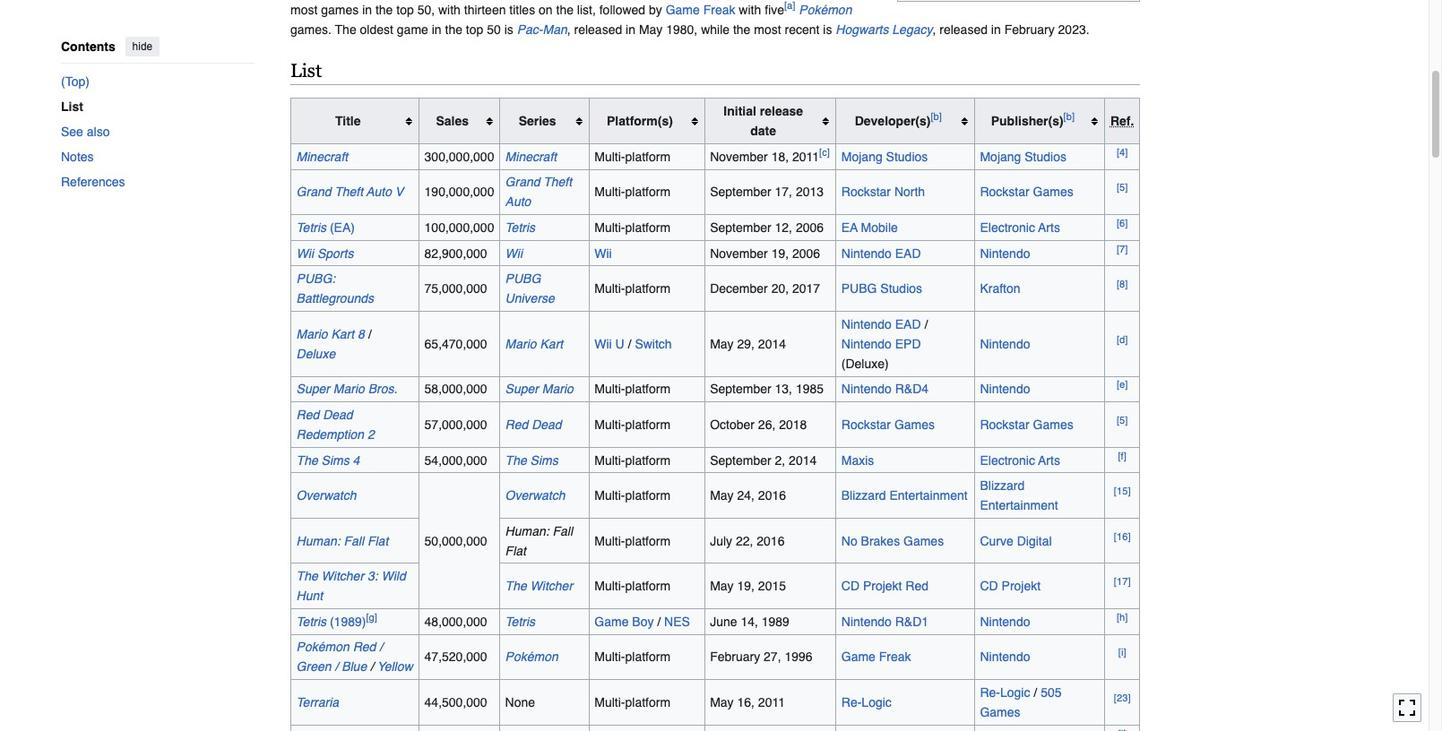 Task type: locate. For each thing, give the bounding box(es) containing it.
human: fall flat link
[[296, 534, 388, 548]]

1 the from the left
[[445, 23, 463, 37]]

kart inside mario kart 8 / deluxe
[[331, 327, 354, 341]]

1 multi- from the top
[[595, 149, 625, 164]]

the inside the witcher 3: wild hunt
[[296, 570, 318, 584]]

4 september from the top
[[710, 453, 772, 468]]

2 electronic arts link from the top
[[980, 453, 1060, 468]]

pokémon inside pokémon games. the oldest game in the top 50 is pac-man , released in may 1980, while the most recent is hogwarts legacy , released in february 2023.
[[799, 3, 852, 17]]

0 horizontal spatial sims
[[321, 453, 349, 468]]

cd for cd projekt red
[[842, 579, 860, 594]]

2 november from the top
[[710, 246, 768, 260]]

theft
[[544, 175, 572, 189], [335, 185, 363, 199]]

4 multi-platform from the top
[[595, 282, 671, 296]]

witcher for the witcher
[[530, 579, 573, 594]]

tetris link for 48,000,000
[[505, 615, 535, 629]]

epd
[[895, 337, 921, 351]]

pubg universe link
[[505, 272, 555, 306]]

pokémon link up none
[[505, 650, 558, 665]]

1 vertical spatial game
[[595, 615, 629, 629]]

grand down series
[[505, 175, 540, 189]]

1 released from the left
[[574, 23, 622, 37]]

1 [5] link from the top
[[1117, 182, 1128, 194]]

1 horizontal spatial freak
[[879, 650, 911, 665]]

tetris down hunt
[[296, 615, 326, 629]]

blizzard entertainment link up curve digital
[[980, 479, 1058, 513]]

0 horizontal spatial ,
[[567, 23, 571, 37]]

2 horizontal spatial pokémon
[[799, 3, 852, 17]]

2 horizontal spatial game
[[842, 650, 876, 665]]

2 [b] link from the left
[[1064, 111, 1075, 123]]

[b] link
[[931, 111, 942, 123], [1064, 111, 1075, 123]]

2 minecraft from the left
[[505, 149, 557, 164]]

0 horizontal spatial pokémon
[[296, 640, 349, 655]]

1 vertical spatial november
[[710, 246, 768, 260]]

1 nintendo link from the top
[[980, 246, 1030, 260]]

dead for red dead redemption 2
[[323, 408, 353, 422]]

is right recent
[[823, 23, 832, 37]]

1 ead from the top
[[895, 246, 921, 260]]

mario kart 8 / deluxe
[[296, 327, 372, 361]]

mario up deluxe
[[296, 327, 328, 341]]

projekt down curve digital
[[1002, 579, 1041, 594]]

1 vertical spatial 2014
[[789, 453, 817, 468]]

multi-platform for pubg universe
[[595, 282, 671, 296]]

0 horizontal spatial fall
[[344, 534, 364, 548]]

1 horizontal spatial cd
[[980, 579, 998, 594]]

game freak link down nintendo r&d1 "link"
[[842, 650, 911, 665]]

pubg for pubg universe
[[505, 272, 541, 286]]

1 [b] from the left
[[931, 111, 942, 123]]

27,
[[764, 650, 781, 665]]

1 vertical spatial 2011
[[758, 696, 785, 710]]

blizzard entertainment
[[980, 479, 1058, 513], [842, 489, 968, 503]]

65,470,000
[[425, 337, 487, 351]]

4 multi- from the top
[[595, 282, 625, 296]]

2 overwatch from the left
[[505, 489, 565, 503]]

sales
[[436, 114, 469, 128]]

12 multi- from the top
[[595, 696, 625, 710]]

2006 down 12,
[[792, 246, 820, 260]]

0 horizontal spatial mojang studios link
[[842, 149, 928, 164]]

0 vertical spatial ead
[[895, 246, 921, 260]]

2 nintendo ead link from the top
[[842, 317, 921, 331]]

0 vertical spatial game
[[666, 3, 700, 17]]

1 vertical spatial 2016
[[757, 534, 785, 548]]

pubg
[[505, 272, 541, 286], [842, 282, 877, 296]]

1 cd from the left
[[842, 579, 860, 594]]

cd projekt red
[[842, 579, 929, 594]]

2011 inside november 18, 2011 [c]
[[792, 149, 819, 164]]

february left 2023.
[[1005, 23, 1055, 37]]

platform for grand theft auto
[[625, 185, 671, 199]]

1 horizontal spatial list
[[290, 60, 322, 82]]

auto left v
[[366, 185, 392, 199]]

1 vertical spatial game freak link
[[842, 650, 911, 665]]

[c]
[[819, 146, 830, 159]]

0 vertical spatial [5]
[[1117, 182, 1128, 194]]

0 horizontal spatial overwatch link
[[296, 489, 356, 503]]

tetris link for 100,000,000
[[505, 220, 535, 235]]

november inside november 18, 2011 [c]
[[710, 149, 768, 164]]

2
[[368, 428, 375, 442]]

red up blue
[[353, 640, 376, 655]]

0 vertical spatial game freak link
[[666, 3, 736, 17]]

logic left '505'
[[1000, 686, 1030, 700]]

0 horizontal spatial 2011
[[758, 696, 785, 710]]

cd down curve
[[980, 579, 998, 594]]

pokémon up recent
[[799, 3, 852, 17]]

game left boy
[[595, 615, 629, 629]]

mario down "universe"
[[505, 337, 537, 351]]

cd down no
[[842, 579, 860, 594]]

super mario
[[505, 382, 574, 397]]

[b]
[[931, 111, 942, 123], [1064, 111, 1075, 123]]

0 horizontal spatial mojang
[[842, 149, 883, 164]]

2 mojang studios from the left
[[980, 149, 1067, 164]]

2 multi- from the top
[[595, 185, 625, 199]]

sims left 4
[[321, 453, 349, 468]]

nintendo r&d4 link
[[842, 382, 929, 397]]

grand theft auto v
[[296, 185, 404, 199]]

witcher inside the witcher 3: wild hunt
[[321, 570, 364, 584]]

overwatch down the sims 4 link
[[296, 489, 356, 503]]

in left 1980,
[[626, 23, 636, 37]]

pokémon for pokémon games. the oldest game in the top 50 is pac-man , released in may 1980, while the most recent is hogwarts legacy , released in february 2023.
[[799, 3, 852, 17]]

theft for grand theft auto
[[544, 175, 572, 189]]

1 november from the top
[[710, 149, 768, 164]]

november for november 19, 2006
[[710, 246, 768, 260]]

1 horizontal spatial witcher
[[530, 579, 573, 594]]

rockstar games link for games
[[980, 418, 1074, 432]]

curve digital link
[[980, 534, 1052, 548]]

, right hogwarts
[[933, 23, 936, 37]]

0 horizontal spatial theft
[[335, 185, 363, 199]]

rockstar games
[[980, 185, 1074, 199], [842, 418, 935, 432], [980, 418, 1074, 432]]

4 nintendo link from the top
[[980, 615, 1030, 629]]

[8]
[[1117, 278, 1128, 291]]

human: fall flat up the witcher 3: wild hunt link at the bottom
[[296, 534, 388, 548]]

1 horizontal spatial pubg
[[842, 282, 877, 296]]

grand inside grand theft auto
[[505, 175, 540, 189]]

multi- for overwatch
[[595, 489, 625, 503]]

0 horizontal spatial is
[[504, 23, 513, 37]]

1 horizontal spatial [b] link
[[1064, 111, 1075, 123]]

1 horizontal spatial ,
[[933, 23, 936, 37]]

may up june
[[710, 579, 734, 594]]

logic down game freak
[[862, 696, 892, 710]]

kart
[[331, 327, 354, 341], [540, 337, 563, 351]]

minecraft link down series
[[505, 149, 557, 164]]

0 vertical spatial nintendo ead link
[[842, 246, 921, 260]]

1 horizontal spatial february
[[1005, 23, 1055, 37]]

2 the from the left
[[733, 23, 751, 37]]

1 horizontal spatial released
[[940, 23, 988, 37]]

rockstar north
[[842, 185, 925, 199]]

1 horizontal spatial blizzard
[[980, 479, 1025, 493]]

grand for grand theft auto v
[[296, 185, 331, 199]]

1 mojang studios link from the left
[[842, 149, 928, 164]]

nes link
[[664, 615, 690, 629]]

nes
[[664, 615, 690, 629]]

2011 right 16,
[[758, 696, 785, 710]]

november 18, 2011 [c]
[[710, 146, 830, 164]]

0 vertical spatial 2006
[[796, 220, 824, 235]]

[4]
[[1117, 146, 1128, 159]]

logic for re-logic
[[862, 696, 892, 710]]

green
[[296, 660, 331, 675]]

2 multi-platform from the top
[[595, 185, 671, 199]]

2 [5] link from the top
[[1117, 414, 1128, 427]]

mojang
[[842, 149, 883, 164], [980, 149, 1021, 164]]

blizzard entertainment link up no brakes games
[[842, 489, 968, 503]]

may left 16,
[[710, 696, 734, 710]]

0 horizontal spatial february
[[710, 650, 760, 665]]

1 horizontal spatial mojang
[[980, 149, 1021, 164]]

kart up super mario link
[[540, 337, 563, 351]]

projekt for cd projekt red
[[863, 579, 902, 594]]

2 electronic from the top
[[980, 453, 1035, 468]]

0 vertical spatial february
[[1005, 23, 1055, 37]]

february down june
[[710, 650, 760, 665]]

1 arts from the top
[[1038, 220, 1060, 235]]

0 horizontal spatial projekt
[[863, 579, 902, 594]]

freak up while
[[703, 3, 736, 17]]

may for may 29, 2014
[[710, 337, 734, 351]]

[5] down [4] link
[[1117, 182, 1128, 194]]

1 minecraft link from the left
[[296, 149, 348, 164]]

1 vertical spatial 19,
[[737, 579, 755, 594]]

8 multi- from the top
[[595, 489, 625, 503]]

human: up the witcher
[[505, 524, 549, 538]]

1 super from the left
[[296, 382, 330, 397]]

overwatch link down the sims 4 link
[[296, 489, 356, 503]]

re-logic
[[842, 696, 892, 710]]

september left 17,
[[710, 185, 772, 199]]

maxis link
[[842, 453, 874, 468]]

0 horizontal spatial entertainment
[[890, 489, 968, 503]]

game freak link up while
[[666, 3, 736, 17]]

overwatch link down "the sims" link
[[505, 489, 565, 503]]

0 vertical spatial 2016
[[758, 489, 786, 503]]

1 vertical spatial pokémon link
[[505, 650, 558, 665]]

sims down red dead link
[[530, 453, 558, 468]]

10 multi-platform from the top
[[595, 579, 671, 594]]

0 horizontal spatial logic
[[862, 696, 892, 710]]

5 multi-platform from the top
[[595, 382, 671, 397]]

auto inside grand theft auto
[[505, 195, 531, 209]]

may for may 24, 2016
[[710, 489, 734, 503]]

overwatch down "the sims" link
[[505, 489, 565, 503]]

entertainment up no brakes games link
[[890, 489, 968, 503]]

[5] link for rockstar north
[[1117, 182, 1128, 194]]

platform for minecraft
[[625, 149, 671, 164]]

1 horizontal spatial minecraft link
[[505, 149, 557, 164]]

1 horizontal spatial projekt
[[1002, 579, 1041, 594]]

the left top
[[445, 23, 463, 37]]

0 horizontal spatial pubg
[[505, 272, 541, 286]]

2 [b] from the left
[[1064, 111, 1075, 123]]

5 multi- from the top
[[595, 382, 625, 397]]

kart left 8
[[331, 327, 354, 341]]

3 september from the top
[[710, 382, 772, 397]]

2 released from the left
[[940, 23, 988, 37]]

,
[[567, 23, 571, 37], [933, 23, 936, 37]]

may for may 16, 2011
[[710, 696, 734, 710]]

0 vertical spatial freak
[[703, 3, 736, 17]]

1 horizontal spatial pokémon
[[505, 650, 558, 665]]

58,000,000
[[425, 382, 487, 397]]

human: up hunt
[[296, 534, 340, 548]]

multi-platform for pokémon
[[595, 650, 671, 665]]

multi-platform for the sims
[[595, 453, 671, 468]]

2 sims from the left
[[530, 453, 558, 468]]

3 nintendo link from the top
[[980, 382, 1030, 397]]

0 horizontal spatial minecraft link
[[296, 149, 348, 164]]

mojang studios link up rockstar north
[[842, 149, 928, 164]]

may left 29,
[[710, 337, 734, 351]]

1 vertical spatial electronic arts
[[980, 453, 1060, 468]]

flat up the witcher
[[505, 544, 526, 558]]

1 overwatch from the left
[[296, 489, 356, 503]]

grand up tetris (ea)
[[296, 185, 331, 199]]

entertainment for left blizzard entertainment link
[[890, 489, 968, 503]]

multi-platform for minecraft
[[595, 149, 671, 164]]

september for september 2, 2014
[[710, 453, 772, 468]]

1 horizontal spatial is
[[823, 23, 832, 37]]

1 [5] from the top
[[1117, 182, 1128, 194]]

0 horizontal spatial cd
[[842, 579, 860, 594]]

1 horizontal spatial human: fall flat
[[505, 524, 573, 558]]

0 horizontal spatial re-logic link
[[842, 696, 892, 710]]

ead down 'mobile'
[[895, 246, 921, 260]]

pokémon up green
[[296, 640, 349, 655]]

electronic arts up krafton
[[980, 220, 1060, 235]]

dead for red dead
[[532, 418, 562, 432]]

red inside red dead redemption 2
[[296, 408, 319, 422]]

0 horizontal spatial [b] link
[[931, 111, 942, 123]]

1 horizontal spatial minecraft
[[505, 149, 557, 164]]

[23] link
[[1114, 692, 1131, 705]]

1 mojang studios from the left
[[842, 149, 928, 164]]

1 vertical spatial electronic
[[980, 453, 1035, 468]]

1 vertical spatial 2006
[[792, 246, 820, 260]]

projekt for cd projekt
[[1002, 579, 1041, 594]]

studios down publisher(s) [b]
[[1025, 149, 1067, 164]]

1 projekt from the left
[[863, 579, 902, 594]]

may 24, 2016
[[710, 489, 786, 503]]

/
[[925, 317, 928, 331], [368, 327, 372, 341], [628, 337, 632, 351], [657, 615, 661, 629], [379, 640, 383, 655], [335, 660, 338, 675], [370, 660, 374, 675], [1034, 686, 1037, 700]]

6 multi-platform from the top
[[595, 418, 671, 432]]

100,000,000
[[425, 220, 494, 235]]

the for the sims 4
[[296, 453, 318, 468]]

(ea)
[[330, 220, 355, 235]]

july
[[710, 534, 732, 548]]

2 september from the top
[[710, 220, 772, 235]]

blizzard up curve
[[980, 479, 1025, 493]]

pubg inside pubg universe
[[505, 272, 541, 286]]

0 vertical spatial 2011
[[792, 149, 819, 164]]

pokémon up none
[[505, 650, 558, 665]]

14,
[[741, 615, 758, 629]]

ead inside nintendo ead / nintendo epd (deluxe)
[[895, 317, 921, 331]]

1 vertical spatial arts
[[1038, 453, 1060, 468]]

tetris link down the witcher link
[[505, 615, 535, 629]]

1 tetris link from the top
[[505, 220, 535, 235]]

/ inside mario kart 8 / deluxe
[[368, 327, 372, 341]]

october 26, 2018
[[710, 418, 807, 432]]

1 horizontal spatial [b]
[[1064, 111, 1075, 123]]

u
[[616, 337, 625, 351]]

ead up epd on the right top of page
[[895, 317, 921, 331]]

1 horizontal spatial super
[[505, 382, 539, 397]]

2 arts from the top
[[1038, 453, 1060, 468]]

1 platform from the top
[[625, 149, 671, 164]]

multi- for the sims
[[595, 453, 625, 468]]

platform for the sims
[[625, 453, 671, 468]]

arts left [6] link
[[1038, 220, 1060, 235]]

1 horizontal spatial wii link
[[595, 246, 612, 260]]

electronic for ea mobile
[[980, 220, 1035, 235]]

is right 50
[[504, 23, 513, 37]]

2006 for november 19, 2006
[[792, 246, 820, 260]]

dead up redemption
[[323, 408, 353, 422]]

entertainment for rightmost blizzard entertainment link
[[980, 499, 1058, 513]]

2 horizontal spatial in
[[991, 23, 1001, 37]]

0 horizontal spatial [b]
[[931, 111, 942, 123]]

0 vertical spatial electronic arts
[[980, 220, 1060, 235]]

1 mojang from the left
[[842, 149, 883, 164]]

12 multi-platform from the top
[[595, 696, 671, 710]]

theft inside grand theft auto
[[544, 175, 572, 189]]

1 horizontal spatial 19,
[[772, 246, 789, 260]]

0 horizontal spatial the
[[445, 23, 463, 37]]

november down date
[[710, 149, 768, 164]]

0 vertical spatial pokémon link
[[799, 3, 852, 17]]

may left 1980,
[[639, 23, 663, 37]]

projekt up nintendo r&d1 "link"
[[863, 579, 902, 594]]

fall up the witcher 3: wild hunt link at the bottom
[[344, 534, 364, 548]]

electronic up krafton
[[980, 220, 1035, 235]]

0 horizontal spatial super
[[296, 382, 330, 397]]

bros.
[[368, 382, 398, 397]]

2006 right 12,
[[796, 220, 824, 235]]

6 platform from the top
[[625, 418, 671, 432]]

mario kart link
[[505, 337, 563, 351]]

0 horizontal spatial game
[[595, 615, 629, 629]]

2 platform from the top
[[625, 185, 671, 199]]

2 mojang from the left
[[980, 149, 1021, 164]]

the down the with
[[733, 23, 751, 37]]

1 horizontal spatial logic
[[1000, 686, 1030, 700]]

game boy / nes
[[595, 615, 690, 629]]

0 horizontal spatial released
[[574, 23, 622, 37]]

11 platform from the top
[[625, 650, 671, 665]]

studios for mojang studios
[[886, 149, 928, 164]]

studios up north
[[886, 149, 928, 164]]

rockstar games for north
[[980, 185, 1074, 199]]

multi- for pubg universe
[[595, 282, 625, 296]]

nintendo ead link up the "nintendo epd" link
[[842, 317, 921, 331]]

[b] inside publisher(s) [b]
[[1064, 111, 1075, 123]]

0 horizontal spatial overwatch
[[296, 489, 356, 503]]

ead
[[895, 246, 921, 260], [895, 317, 921, 331]]

75,000,000
[[425, 282, 487, 296]]

witcher
[[321, 570, 364, 584], [530, 579, 573, 594]]

ref.
[[1111, 114, 1134, 128]]

6 multi- from the top
[[595, 418, 625, 432]]

1 horizontal spatial kart
[[540, 337, 563, 351]]

game up 1980,
[[666, 3, 700, 17]]

[7]
[[1117, 243, 1128, 255]]

1 horizontal spatial 2014
[[789, 453, 817, 468]]

universe
[[505, 291, 555, 306]]

5 platform from the top
[[625, 382, 671, 397]]

[b] link for developer(s)
[[931, 111, 942, 123]]

theft up (ea)
[[335, 185, 363, 199]]

entertainment
[[890, 489, 968, 503], [980, 499, 1058, 513]]

[b] inside developer(s) [b]
[[931, 111, 942, 123]]

minecraft down series
[[505, 149, 557, 164]]

references
[[61, 174, 125, 189]]

8 platform from the top
[[625, 489, 671, 503]]

rockstar games link for north
[[980, 185, 1074, 199]]

2 [5] from the top
[[1117, 414, 1128, 427]]

electronic up curve digital
[[980, 453, 1035, 468]]

1 sims from the left
[[321, 453, 349, 468]]

1 september from the top
[[710, 185, 772, 199]]

dead
[[323, 408, 353, 422], [532, 418, 562, 432]]

platform for overwatch
[[625, 489, 671, 503]]

freak down nintendo r&d1 "link"
[[879, 650, 911, 665]]

0 vertical spatial list
[[290, 60, 322, 82]]

0 horizontal spatial blizzard entertainment
[[842, 489, 968, 503]]

super down deluxe
[[296, 382, 330, 397]]

/ inside nintendo ead / nintendo epd (deluxe)
[[925, 317, 928, 331]]

[5] down [e] link
[[1117, 414, 1128, 427]]

developer(s)
[[855, 114, 931, 128]]

september for september 12, 2006
[[710, 220, 772, 235]]

2 cd from the left
[[980, 579, 998, 594]]

0 horizontal spatial in
[[432, 23, 442, 37]]

the witcher link
[[505, 579, 573, 594]]

flat inside human: fall flat
[[505, 544, 526, 558]]

re-logic link down game freak
[[842, 696, 892, 710]]

1 electronic from the top
[[980, 220, 1035, 235]]

0 vertical spatial [5] link
[[1117, 182, 1128, 194]]

0 horizontal spatial wii link
[[505, 246, 523, 260]]

studios down nintendo ead
[[881, 282, 923, 296]]

multi-platform for overwatch
[[595, 489, 671, 503]]

june
[[710, 615, 737, 629]]

2 electronic arts from the top
[[980, 453, 1060, 468]]

nintendo link for r&d4
[[980, 382, 1030, 397]]

in right the "game"
[[432, 23, 442, 37]]

arts for ea mobile
[[1038, 220, 1060, 235]]

auto for grand theft auto
[[505, 195, 531, 209]]

pokémon inside pokémon red / green / blue
[[296, 640, 349, 655]]

the witcher 3: wild hunt
[[296, 570, 406, 604]]

the for the sims
[[505, 453, 527, 468]]

electronic arts link up krafton
[[980, 220, 1060, 235]]

multi-platform for super mario
[[595, 382, 671, 397]]

2 projekt from the left
[[1002, 579, 1041, 594]]

pubg up "universe"
[[505, 272, 541, 286]]

minecraft down title
[[296, 149, 348, 164]]

2 ead from the top
[[895, 317, 921, 331]]

game for game freak with five
[[666, 3, 700, 17]]

nintendo link for r&d1
[[980, 615, 1030, 629]]

electronic
[[980, 220, 1035, 235], [980, 453, 1035, 468]]

electronic arts for maxis
[[980, 453, 1060, 468]]

dead down super mario
[[532, 418, 562, 432]]

0 vertical spatial arts
[[1038, 220, 1060, 235]]

3 platform from the top
[[625, 220, 671, 235]]

1 electronic arts from the top
[[980, 220, 1060, 235]]

the sims 4
[[296, 453, 360, 468]]

1 vertical spatial electronic arts link
[[980, 453, 1060, 468]]

1 horizontal spatial sims
[[530, 453, 558, 468]]

tetris down the witcher link
[[505, 615, 535, 629]]

2 mojang studios link from the left
[[980, 149, 1067, 164]]

electronic arts up curve digital
[[980, 453, 1060, 468]]

list down games.
[[290, 60, 322, 82]]

multi- for minecraft
[[595, 149, 625, 164]]

electronic arts link up curve digital
[[980, 453, 1060, 468]]

multi-
[[595, 149, 625, 164], [595, 185, 625, 199], [595, 220, 625, 235], [595, 282, 625, 296], [595, 382, 625, 397], [595, 418, 625, 432], [595, 453, 625, 468], [595, 489, 625, 503], [595, 534, 625, 548], [595, 579, 625, 594], [595, 650, 625, 665], [595, 696, 625, 710]]

1985
[[796, 382, 824, 397]]

pokémon games. the oldest game in the top 50 is pac-man , released in may 1980, while the most recent is hogwarts legacy , released in february 2023.
[[290, 3, 1090, 37]]

2 super from the left
[[505, 382, 539, 397]]

1 horizontal spatial human:
[[505, 524, 549, 538]]

5 nintendo link from the top
[[980, 650, 1030, 665]]

the
[[335, 23, 357, 37], [296, 453, 318, 468], [505, 453, 527, 468], [296, 570, 318, 584], [505, 579, 527, 594]]

[5]
[[1117, 182, 1128, 194], [1117, 414, 1128, 427]]

fall up the witcher
[[553, 524, 573, 538]]

2014 for september 2, 2014
[[789, 453, 817, 468]]

11 multi-platform from the top
[[595, 650, 671, 665]]

9 platform from the top
[[625, 534, 671, 548]]

7 multi-platform from the top
[[595, 453, 671, 468]]

1 overwatch link from the left
[[296, 489, 356, 503]]

0 horizontal spatial mojang studios
[[842, 149, 928, 164]]

0 horizontal spatial 2014
[[758, 337, 786, 351]]

studios
[[886, 149, 928, 164], [1025, 149, 1067, 164], [881, 282, 923, 296]]

red dead link
[[505, 418, 562, 432]]

2016
[[758, 489, 786, 503], [757, 534, 785, 548]]

title
[[335, 114, 361, 128]]

2014 right 2,
[[789, 453, 817, 468]]

0 horizontal spatial grand
[[296, 185, 331, 199]]

2 tetris link from the top
[[505, 615, 535, 629]]

in left 2023.
[[991, 23, 1001, 37]]

sims for the sims 4
[[321, 453, 349, 468]]

human: fall flat up the witcher
[[505, 524, 573, 558]]

ead for nintendo ead
[[895, 246, 921, 260]]

1 horizontal spatial re-
[[980, 686, 1000, 700]]

pubg studios link
[[842, 282, 923, 296]]

24,
[[737, 489, 755, 503]]

blizzard entertainment up no brakes games
[[842, 489, 968, 503]]

pac-man link
[[517, 23, 567, 37]]

505 games
[[980, 686, 1062, 720]]

1 horizontal spatial the
[[733, 23, 751, 37]]

2 overwatch link from the left
[[505, 489, 565, 503]]

super
[[296, 382, 330, 397], [505, 382, 539, 397]]

1 horizontal spatial mojang studios link
[[980, 149, 1067, 164]]

is
[[504, 23, 513, 37], [823, 23, 832, 37]]

3 multi-platform from the top
[[595, 220, 671, 235]]

1 electronic arts link from the top
[[980, 220, 1060, 235]]

curve
[[980, 534, 1014, 548]]

1 minecraft from the left
[[296, 149, 348, 164]]

4 platform from the top
[[625, 282, 671, 296]]

0 horizontal spatial minecraft
[[296, 149, 348, 164]]

1 horizontal spatial blizzard entertainment
[[980, 479, 1058, 513]]

1 horizontal spatial dead
[[532, 418, 562, 432]]

7 platform from the top
[[625, 453, 671, 468]]

[16]
[[1114, 531, 1131, 543]]

[5] for rockstar games
[[1117, 414, 1128, 427]]

dead inside red dead redemption 2
[[323, 408, 353, 422]]

2015
[[758, 579, 786, 594]]

auto for grand theft auto v
[[366, 185, 392, 199]]

theft down series
[[544, 175, 572, 189]]

7 multi- from the top
[[595, 453, 625, 468]]

super up red dead
[[505, 382, 539, 397]]

3 multi- from the top
[[595, 220, 625, 235]]

wii u / switch
[[595, 337, 672, 351]]

may left 24,
[[710, 489, 734, 503]]

released
[[574, 23, 622, 37], [940, 23, 988, 37]]

flat up 3:
[[367, 534, 388, 548]]

see
[[61, 124, 83, 139]]

wii sports
[[296, 246, 354, 260]]

1 vertical spatial nintendo ead link
[[842, 317, 921, 331]]

released right legacy
[[940, 23, 988, 37]]

1 [b] link from the left
[[931, 111, 942, 123]]

minecraft link down title
[[296, 149, 348, 164]]

blizzard entertainment for left blizzard entertainment link
[[842, 489, 968, 503]]



Task type: describe. For each thing, give the bounding box(es) containing it.
nintendo r&d1 link
[[842, 615, 929, 629]]

pubg universe
[[505, 272, 555, 306]]

freak for game freak
[[879, 650, 911, 665]]

no brakes games
[[842, 534, 944, 548]]

1 , from the left
[[567, 23, 571, 37]]

12 platform from the top
[[625, 696, 671, 710]]

[b] link for publisher(s)
[[1064, 111, 1075, 123]]

red up r&d1 at bottom right
[[906, 579, 929, 594]]

mario left bros.
[[333, 382, 365, 397]]

1 vertical spatial february
[[710, 650, 760, 665]]

mario inside mario kart 8 / deluxe
[[296, 327, 328, 341]]

curve digital
[[980, 534, 1052, 548]]

mojang for first the mojang studios link
[[842, 149, 883, 164]]

multi- for super mario
[[595, 382, 625, 397]]

blizzard for left blizzard entertainment link
[[842, 489, 886, 503]]

grand for grand theft auto
[[505, 175, 540, 189]]

nintendo ead
[[842, 246, 921, 260]]

0 horizontal spatial flat
[[367, 534, 388, 548]]

nintendo link for ead
[[980, 246, 1030, 260]]

pubg studios
[[842, 282, 923, 296]]

mario up red dead
[[542, 382, 574, 397]]

tetris inside tetris (1989) [g]
[[296, 615, 326, 629]]

[6] link
[[1117, 217, 1128, 230]]

tetris down grand theft auto
[[505, 220, 535, 235]]

0 horizontal spatial human:
[[296, 534, 340, 548]]

see also
[[61, 124, 110, 139]]

blizzard entertainment for rightmost blizzard entertainment link
[[980, 479, 1058, 513]]

arts for maxis
[[1038, 453, 1060, 468]]

battlegrounds
[[296, 291, 374, 306]]

september for september 17, 2013
[[710, 185, 772, 199]]

redemption
[[296, 428, 364, 442]]

overwatch for second overwatch link from the left
[[505, 489, 565, 503]]

may 19, 2015
[[710, 579, 786, 594]]

re- for re-logic
[[842, 696, 862, 710]]

2 minecraft link from the left
[[505, 149, 557, 164]]

multi-platform for tetris
[[595, 220, 671, 235]]

yellow
[[377, 660, 413, 675]]

[g] link
[[366, 612, 377, 624]]

notes link
[[61, 144, 255, 169]]

[c] link
[[819, 146, 830, 159]]

nintendo epd link
[[842, 337, 921, 351]]

red dead
[[505, 418, 562, 432]]

hunt
[[296, 589, 323, 604]]

wii u link
[[595, 337, 625, 351]]

cd for cd projekt
[[980, 579, 998, 594]]

fullscreen image
[[1398, 700, 1416, 718]]

[d] link
[[1117, 334, 1128, 346]]

[b] for developer(s)
[[931, 111, 942, 123]]

1 nintendo ead link from the top
[[842, 246, 921, 260]]

multi- for tetris
[[595, 220, 625, 235]]

mobile
[[861, 220, 898, 235]]

2013
[[796, 185, 824, 199]]

4
[[353, 453, 360, 468]]

3 in from the left
[[991, 23, 1001, 37]]

february inside pokémon games. the oldest game in the top 50 is pac-man , released in may 1980, while the most recent is hogwarts legacy , released in february 2023.
[[1005, 23, 1055, 37]]

games inside 505 games
[[980, 706, 1021, 720]]

sims for the sims
[[530, 453, 558, 468]]

theft for grand theft auto v
[[335, 185, 363, 199]]

2011 for 16,
[[758, 696, 785, 710]]

no
[[842, 534, 858, 548]]

[8] link
[[1117, 278, 1128, 291]]

sports
[[317, 246, 354, 260]]

terraria
[[296, 696, 339, 710]]

nintendo ead / nintendo epd (deluxe)
[[842, 317, 928, 371]]

june 14, 1989
[[710, 615, 790, 629]]

tetris (1989) [g]
[[296, 612, 377, 629]]

game
[[397, 23, 428, 37]]

platform(s)
[[607, 114, 673, 128]]

pac-
[[517, 23, 543, 37]]

witcher for the witcher 3: wild hunt
[[321, 570, 364, 584]]

2016 for may 24, 2016
[[758, 489, 786, 503]]

contents
[[61, 40, 115, 54]]

2014 for may 29, 2014
[[758, 337, 786, 351]]

0 horizontal spatial blizzard entertainment link
[[842, 489, 968, 503]]

0 horizontal spatial list
[[61, 99, 83, 113]]

1 horizontal spatial re-logic link
[[980, 686, 1030, 700]]

48,000,000
[[425, 615, 487, 629]]

ead for nintendo ead / nintendo epd (deluxe)
[[895, 317, 921, 331]]

1996
[[785, 650, 813, 665]]

pubg: battlegrounds
[[296, 272, 374, 306]]

2 wii link from the left
[[595, 246, 612, 260]]

electronic arts link for ea mobile
[[980, 220, 1060, 235]]

platform for tetris
[[625, 220, 671, 235]]

19, for november
[[772, 246, 789, 260]]

10 multi- from the top
[[595, 579, 625, 594]]

multi- for pokémon
[[595, 650, 625, 665]]

1 horizontal spatial blizzard entertainment link
[[980, 479, 1058, 513]]

1 is from the left
[[504, 23, 513, 37]]

september for september 13, 1985
[[710, 382, 772, 397]]

hide button
[[125, 37, 160, 56]]

re- for re-logic /
[[980, 686, 1000, 700]]

with
[[739, 3, 761, 17]]

[5] for rockstar north
[[1117, 182, 1128, 194]]

oldest
[[360, 23, 393, 37]]

the sims
[[505, 453, 558, 468]]

legacy
[[892, 23, 933, 37]]

may for may 19, 2015
[[710, 579, 734, 594]]

game for game boy / nes
[[595, 615, 629, 629]]

[h]
[[1117, 612, 1128, 624]]

2023.
[[1058, 23, 1090, 37]]

november for november 18, 2011 [c]
[[710, 149, 768, 164]]

2011 for 18,
[[792, 149, 819, 164]]

july 22, 2016
[[710, 534, 785, 548]]

kart for mario kart 8 / deluxe
[[331, 327, 354, 341]]

game for game freak
[[842, 650, 876, 665]]

red dead redemption 2
[[296, 408, 375, 442]]

december 20, 2017
[[710, 282, 820, 296]]

blue
[[342, 660, 367, 675]]

initial release date
[[724, 104, 803, 138]]

(1989)
[[330, 615, 366, 629]]

ea
[[842, 220, 858, 235]]

blizzard for rightmost blizzard entertainment link
[[980, 479, 1025, 493]]

september 12, 2006
[[710, 220, 824, 235]]

none
[[505, 696, 535, 710]]

red inside pokémon red / green / blue
[[353, 640, 376, 655]]

r&d4
[[895, 382, 929, 397]]

2016 for july 22, 2016
[[757, 534, 785, 548]]

20,
[[772, 282, 789, 296]]

game freak
[[842, 650, 911, 665]]

[5] link for rockstar games
[[1117, 414, 1128, 427]]

re-logic /
[[980, 686, 1041, 700]]

release
[[760, 104, 803, 118]]

krafton link
[[980, 282, 1021, 296]]

mario kart 8 link
[[296, 327, 365, 341]]

[16] link
[[1114, 531, 1131, 543]]

publisher(s)
[[991, 114, 1064, 128]]

electronic arts link for maxis
[[980, 453, 1060, 468]]

1 horizontal spatial game freak link
[[842, 650, 911, 665]]

recent
[[785, 23, 820, 37]]

2 is from the left
[[823, 23, 832, 37]]

2018
[[779, 418, 807, 432]]

multi-platform for grand theft auto
[[595, 185, 671, 199]]

2 in from the left
[[626, 23, 636, 37]]

mario kart
[[505, 337, 563, 351]]

platform for pubg universe
[[625, 282, 671, 296]]

pubg for pubg studios
[[842, 282, 877, 296]]

super for super mario
[[505, 382, 539, 397]]

may 29, 2014
[[710, 337, 786, 351]]

tetris up wii sports
[[296, 220, 326, 235]]

0 horizontal spatial pokémon link
[[505, 650, 558, 665]]

1 horizontal spatial pokémon link
[[799, 3, 852, 17]]

9 multi-platform from the top
[[595, 534, 671, 548]]

2 , from the left
[[933, 23, 936, 37]]

[f]
[[1118, 450, 1127, 462]]

[15]
[[1114, 485, 1131, 498]]

may inside pokémon games. the oldest game in the top 50 is pac-man , released in may 1980, while the most recent is hogwarts legacy , released in february 2023.
[[639, 23, 663, 37]]

10 platform from the top
[[625, 579, 671, 594]]

[17] link
[[1114, 576, 1131, 589]]

october
[[710, 418, 755, 432]]

[17]
[[1114, 576, 1131, 589]]

the for the witcher 3: wild hunt
[[296, 570, 318, 584]]

the for the witcher
[[505, 579, 527, 594]]

platform for pokémon
[[625, 650, 671, 665]]

developer(s) [b]
[[855, 111, 942, 128]]

50,000,000
[[425, 534, 487, 548]]

mojang studios for first the mojang studios link
[[842, 149, 928, 164]]

kart for mario kart
[[540, 337, 563, 351]]

north
[[895, 185, 925, 199]]

wii sports link
[[296, 246, 354, 260]]

[6]
[[1117, 217, 1128, 230]]

[b] for publisher(s)
[[1064, 111, 1075, 123]]

red up "the sims"
[[505, 418, 528, 432]]

mojang for first the mojang studios link from the right
[[980, 149, 1021, 164]]

2 nintendo link from the top
[[980, 337, 1030, 351]]

grand theft auto
[[505, 175, 572, 209]]

logic for re-logic /
[[1000, 686, 1030, 700]]

super for super mario bros.
[[296, 382, 330, 397]]

nintendo link for freak
[[980, 650, 1030, 665]]

44,500,000
[[425, 696, 487, 710]]

the inside pokémon games. the oldest game in the top 50 is pac-man , released in may 1980, while the most recent is hogwarts legacy , released in february 2023.
[[335, 23, 357, 37]]

9 multi- from the top
[[595, 534, 625, 548]]

electronic for maxis
[[980, 453, 1035, 468]]

multi-platform for red dead
[[595, 418, 671, 432]]

pokémon for pokémon
[[505, 650, 558, 665]]

1 wii link from the left
[[505, 246, 523, 260]]

47,520,000
[[425, 650, 487, 665]]

september 2, 2014
[[710, 453, 817, 468]]

date
[[751, 124, 776, 138]]

electronic arts for ea mobile
[[980, 220, 1060, 235]]

1 in from the left
[[432, 23, 442, 37]]

man
[[543, 23, 567, 37]]

v
[[395, 185, 404, 199]]

platform for red dead
[[625, 418, 671, 432]]

pokémon for pokémon red / green / blue
[[296, 640, 349, 655]]

rockstar games for games
[[980, 418, 1074, 432]]

tetris (ea)
[[296, 220, 355, 235]]

1 horizontal spatial fall
[[553, 524, 573, 538]]

multi- for red dead
[[595, 418, 625, 432]]

maxis
[[842, 453, 874, 468]]

multi- for grand theft auto
[[595, 185, 625, 199]]

2006 for september 12, 2006
[[796, 220, 824, 235]]

mojang studios for first the mojang studios link from the right
[[980, 149, 1067, 164]]

0 horizontal spatial human: fall flat
[[296, 534, 388, 548]]

platform for super mario
[[625, 382, 671, 397]]

freak for game freak with five
[[703, 3, 736, 17]]



Task type: vqa. For each thing, say whether or not it's contained in the screenshot.
the Entertainment corresponding to rightmost the blizzard entertainment Link
yes



